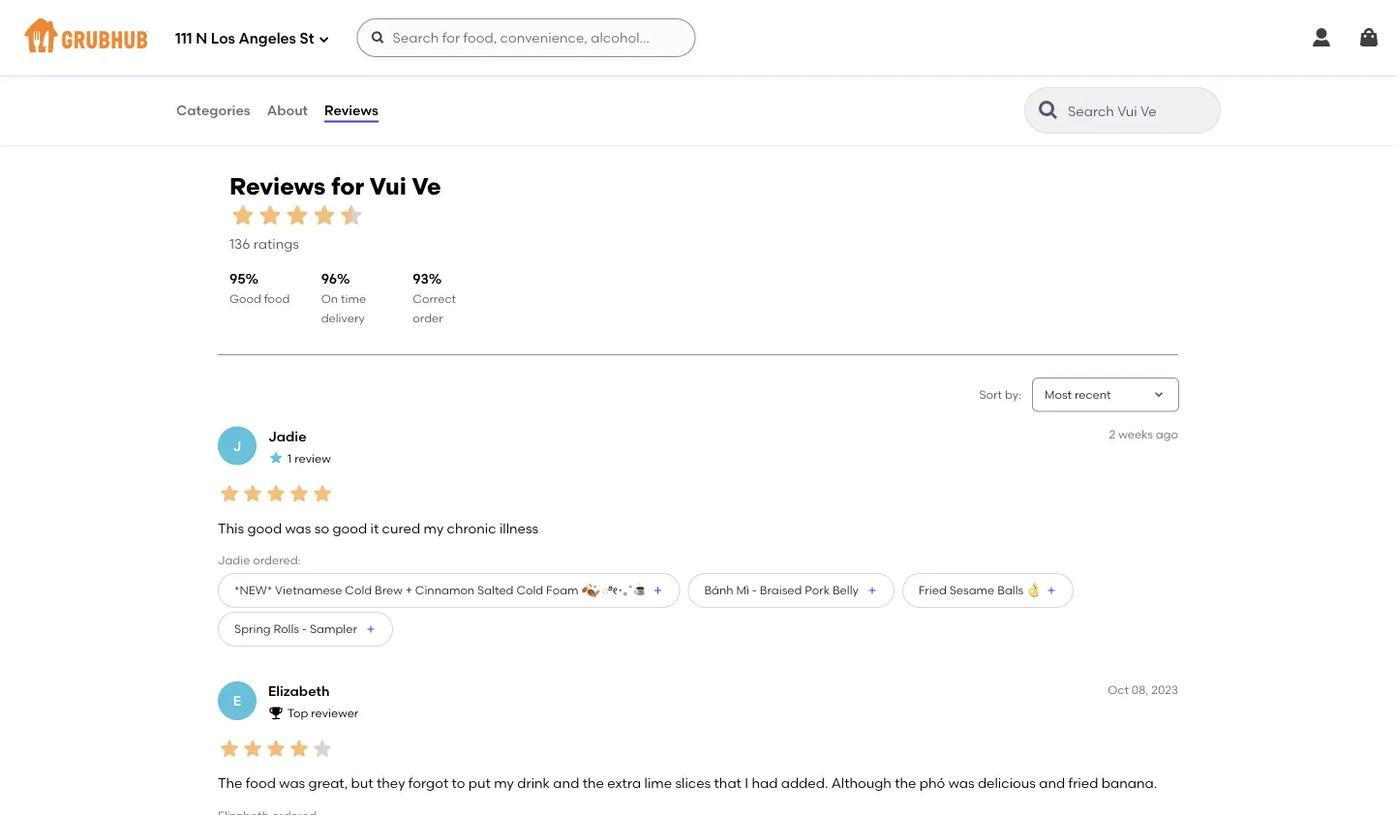 Task type: vqa. For each thing, say whether or not it's contained in the screenshot.
rightmost 'Now'
no



Task type: locate. For each thing, give the bounding box(es) containing it.
🍂˚
[[581, 583, 597, 597]]

-
[[752, 583, 757, 597], [302, 622, 307, 636]]

0 vertical spatial my
[[424, 520, 444, 536]]

order
[[413, 311, 443, 325]]

0 horizontal spatial ratings
[[253, 235, 299, 252]]

vietnamese
[[275, 583, 342, 597]]

food right the on the bottom left of the page
[[246, 775, 276, 791]]

was left so at the bottom left of page
[[285, 520, 311, 536]]

jadie for jadie ordered:
[[218, 553, 250, 567]]

1 horizontal spatial the
[[895, 775, 916, 791]]

2 good from the left
[[333, 520, 367, 536]]

plus icon image right ೀ⋆｡˚☕️
[[652, 585, 664, 596]]

mì
[[736, 583, 749, 597]]

plus icon image right sampler
[[365, 624, 376, 635]]

plus icon image for fried sesame balls 👌
[[1046, 585, 1057, 596]]

put
[[468, 775, 491, 791]]

reviews up 136 ratings
[[229, 172, 326, 200]]

0 horizontal spatial mi
[[226, 24, 240, 38]]

cold
[[345, 583, 372, 597], [516, 583, 543, 597]]

plus icon image inside bánh mì - braised pork belly button
[[866, 585, 878, 596]]

lime
[[644, 775, 672, 791]]

plus icon image for *new* vietnamese cold brew + cinnamon salted cold foam 🍂˚ ༘ ೀ⋆｡˚☕️
[[652, 585, 664, 596]]

plus icon image inside spring rolls - sampler button
[[365, 624, 376, 635]]

15–25 min 2.62 mi
[[549, 7, 604, 38]]

- right rolls
[[302, 622, 307, 636]]

was
[[285, 520, 311, 536], [279, 775, 305, 791], [948, 775, 975, 791]]

0 vertical spatial ratings
[[455, 28, 501, 44]]

0 horizontal spatial my
[[424, 520, 444, 536]]

- right mì
[[752, 583, 757, 597]]

mi down min on the top left of page
[[576, 24, 590, 38]]

rolls
[[273, 622, 299, 636]]

plus icon image inside the *new* vietnamese cold brew + cinnamon salted cold foam 🍂˚ ༘ ೀ⋆｡˚☕️ button
[[652, 585, 664, 596]]

- for rolls
[[302, 622, 307, 636]]

111
[[175, 30, 192, 48]]

jadie down this
[[218, 553, 250, 567]]

and
[[553, 775, 579, 791], [1039, 775, 1065, 791]]

plus icon image right 👌
[[1046, 585, 1057, 596]]

0 horizontal spatial good
[[247, 520, 282, 536]]

bánh
[[704, 583, 734, 597]]

jadie up 1
[[268, 428, 306, 444]]

reviews inside reviews button
[[324, 102, 378, 118]]

this
[[218, 520, 244, 536]]

- for mì
[[752, 583, 757, 597]]

that
[[714, 775, 742, 791]]

was right phó
[[948, 775, 975, 791]]

96 on time delivery
[[321, 270, 366, 325]]

trophy icon image
[[268, 705, 284, 721]]

my right put
[[494, 775, 514, 791]]

1 vertical spatial ratings
[[253, 235, 299, 252]]

2 mi from the left
[[576, 24, 590, 38]]

1 horizontal spatial cold
[[516, 583, 543, 597]]

👌
[[1026, 583, 1038, 597]]

reviewer
[[311, 706, 358, 720]]

oct
[[1108, 683, 1129, 697]]

2 cold from the left
[[516, 583, 543, 597]]

0 vertical spatial -
[[752, 583, 757, 597]]

ratings right '1649'
[[455, 28, 501, 44]]

2 and from the left
[[1039, 775, 1065, 791]]

mi
[[226, 24, 240, 38], [576, 24, 590, 38]]

e
[[233, 693, 241, 709]]

1 mi from the left
[[226, 24, 240, 38]]

spring rolls - sampler button
[[218, 612, 393, 647]]

1
[[288, 451, 292, 465]]

0 horizontal spatial -
[[302, 622, 307, 636]]

1.01
[[203, 24, 222, 38]]

for
[[331, 172, 364, 200]]

was for great,
[[279, 775, 305, 791]]

1 horizontal spatial mi
[[576, 24, 590, 38]]

fried sesame balls 👌 button
[[902, 573, 1074, 608]]

categories button
[[175, 76, 251, 145]]

the left phó
[[895, 775, 916, 791]]

08,
[[1132, 683, 1149, 697]]

and right drink
[[553, 775, 579, 791]]

0 vertical spatial jadie
[[268, 428, 306, 444]]

reviews for vui ve
[[229, 172, 441, 200]]

0 vertical spatial food
[[264, 292, 290, 306]]

search icon image
[[1037, 99, 1060, 122]]

1 horizontal spatial my
[[494, 775, 514, 791]]

and left "fried"
[[1039, 775, 1065, 791]]

fried
[[1068, 775, 1098, 791]]

plus icon image
[[652, 585, 664, 596], [866, 585, 878, 596], [1046, 585, 1057, 596], [365, 624, 376, 635]]

1 and from the left
[[553, 775, 579, 791]]

angeles
[[239, 30, 296, 48]]

0 vertical spatial reviews
[[324, 102, 378, 118]]

plus icon image inside the fried sesame balls 👌 button
[[1046, 585, 1057, 596]]

2
[[1109, 428, 1116, 442]]

1 horizontal spatial jadie
[[268, 428, 306, 444]]

my
[[424, 520, 444, 536], [494, 775, 514, 791]]

food right good
[[264, 292, 290, 306]]

0 horizontal spatial the
[[583, 775, 604, 791]]

cold left foam
[[516, 583, 543, 597]]

93
[[413, 270, 429, 287]]

on
[[321, 292, 338, 306]]

reviews
[[324, 102, 378, 118], [229, 172, 326, 200]]

fried
[[919, 583, 947, 597]]

1 vertical spatial jadie
[[218, 553, 250, 567]]

cold left brew
[[345, 583, 372, 597]]

1 horizontal spatial and
[[1039, 775, 1065, 791]]

ratings right 136
[[253, 235, 299, 252]]

pork
[[805, 583, 830, 597]]

plus icon image for bánh mì - braised pork belly
[[866, 585, 878, 596]]

Sort by: field
[[1045, 386, 1111, 403]]

0 horizontal spatial and
[[553, 775, 579, 791]]

jadie
[[268, 428, 306, 444], [218, 553, 250, 567]]

1 horizontal spatial -
[[752, 583, 757, 597]]

1 vertical spatial my
[[494, 775, 514, 791]]

categories
[[176, 102, 250, 118]]

mi right the 1.01
[[226, 24, 240, 38]]

136
[[229, 235, 250, 252]]

the
[[583, 775, 604, 791], [895, 775, 916, 791]]

95
[[229, 270, 245, 287]]

star icon image
[[423, 6, 439, 21], [439, 6, 454, 21], [454, 6, 470, 21], [470, 6, 485, 21], [485, 6, 501, 21], [229, 202, 257, 229], [257, 202, 284, 229], [284, 202, 311, 229], [311, 202, 338, 229], [338, 202, 365, 229], [338, 202, 365, 229], [268, 450, 284, 466], [218, 482, 241, 506], [241, 482, 264, 506], [264, 482, 288, 506], [288, 482, 311, 506], [311, 482, 334, 506], [218, 737, 241, 761], [241, 737, 264, 761], [264, 737, 288, 761], [288, 737, 311, 761], [311, 737, 334, 761]]

1 horizontal spatial ratings
[[455, 28, 501, 44]]

balls
[[997, 583, 1024, 597]]

good up jadie ordered:
[[247, 520, 282, 536]]

top reviewer
[[288, 706, 358, 720]]

svg image
[[1310, 26, 1333, 49], [1357, 26, 1381, 49], [370, 30, 386, 46], [318, 33, 330, 45]]

top
[[288, 706, 308, 720]]

the
[[218, 775, 242, 791]]

1649 ratings
[[424, 28, 501, 44]]

good
[[247, 520, 282, 536], [333, 520, 367, 536]]

1 the from the left
[[583, 775, 604, 791]]

plus icon image right belly
[[866, 585, 878, 596]]

reviews for reviews for vui ve
[[229, 172, 326, 200]]

2023
[[1151, 683, 1178, 697]]

15–25
[[549, 7, 580, 21]]

was left great,
[[279, 775, 305, 791]]

min
[[583, 7, 604, 21]]

1 vertical spatial -
[[302, 622, 307, 636]]

good left it
[[333, 520, 367, 536]]

reviews right about
[[324, 102, 378, 118]]

food
[[264, 292, 290, 306], [246, 775, 276, 791]]

1 vertical spatial reviews
[[229, 172, 326, 200]]

although
[[831, 775, 892, 791]]

my right cured on the bottom
[[424, 520, 444, 536]]

was for so
[[285, 520, 311, 536]]

foam
[[546, 583, 579, 597]]

the left extra
[[583, 775, 604, 791]]

fried sesame balls 👌
[[919, 583, 1038, 597]]

phó
[[920, 775, 945, 791]]

sort
[[979, 387, 1002, 401]]

95 good food
[[229, 270, 290, 306]]

0 horizontal spatial jadie
[[218, 553, 250, 567]]

great,
[[308, 775, 348, 791]]

0 horizontal spatial cold
[[345, 583, 372, 597]]

1 horizontal spatial good
[[333, 520, 367, 536]]



Task type: describe. For each thing, give the bounding box(es) containing it.
delicious
[[978, 775, 1036, 791]]

2.62
[[549, 24, 572, 38]]

1 vertical spatial food
[[246, 775, 276, 791]]

1 good from the left
[[247, 520, 282, 536]]

*new*
[[234, 583, 272, 597]]

111 n los angeles st
[[175, 30, 314, 48]]

cinnamon
[[415, 583, 475, 597]]

spring
[[234, 622, 271, 636]]

1 review
[[288, 451, 331, 465]]

good
[[229, 292, 261, 306]]

1 cold from the left
[[345, 583, 372, 597]]

so
[[314, 520, 329, 536]]

extra
[[607, 775, 641, 791]]

about
[[267, 102, 308, 118]]

most recent
[[1045, 387, 1111, 401]]

96
[[321, 270, 337, 287]]

ve
[[412, 172, 441, 200]]

1649
[[424, 28, 452, 44]]

reviews for reviews
[[324, 102, 378, 118]]

to
[[452, 775, 465, 791]]

the food was great, but they forgot to put my drink and the extra lime slices that i had added. although the phó was delicious and fried banana.
[[218, 775, 1157, 791]]

sampler
[[310, 622, 357, 636]]

+
[[405, 583, 412, 597]]

ordered:
[[253, 553, 301, 567]]

bánh mì - braised pork belly
[[704, 583, 859, 597]]

weeks
[[1118, 428, 1153, 442]]

i
[[745, 775, 748, 791]]

st
[[300, 30, 314, 48]]

braised
[[760, 583, 802, 597]]

vui
[[370, 172, 407, 200]]

jadie for jadie
[[268, 428, 306, 444]]

slices
[[675, 775, 711, 791]]

Search Vui Ve search field
[[1066, 102, 1214, 120]]

they
[[377, 775, 405, 791]]

forgot
[[408, 775, 448, 791]]

elizabeth
[[268, 683, 330, 700]]

most
[[1045, 387, 1072, 401]]

sesame
[[949, 583, 995, 597]]

jadie ordered:
[[218, 553, 301, 567]]

2 the from the left
[[895, 775, 916, 791]]

oct 08, 2023
[[1108, 683, 1178, 697]]

ago
[[1156, 428, 1178, 442]]

plus icon image for spring rolls - sampler
[[365, 624, 376, 635]]

brew
[[375, 583, 403, 597]]

136 ratings
[[229, 235, 299, 252]]

salted
[[477, 583, 514, 597]]

chronic
[[447, 520, 496, 536]]

review
[[295, 451, 331, 465]]

this good was so good it cured my chronic illness
[[218, 520, 538, 536]]

about button
[[266, 76, 309, 145]]

*new* vietnamese cold brew + cinnamon salted cold foam 🍂˚ ༘ ೀ⋆｡˚☕️ button
[[218, 573, 680, 608]]

food inside "95 good food"
[[264, 292, 290, 306]]

ratings for 136 ratings
[[253, 235, 299, 252]]

bánh mì - braised pork belly button
[[688, 573, 894, 608]]

2 weeks ago
[[1109, 428, 1178, 442]]

spring rolls - sampler
[[234, 622, 357, 636]]

ratings for 1649 ratings
[[455, 28, 501, 44]]

1.01 mi
[[203, 24, 240, 38]]

caret down icon image
[[1151, 387, 1167, 403]]

added.
[[781, 775, 828, 791]]

it
[[370, 520, 379, 536]]

correct
[[413, 292, 456, 306]]

reviews button
[[323, 76, 379, 145]]

time
[[341, 292, 366, 306]]

but
[[351, 775, 373, 791]]

banana.
[[1101, 775, 1157, 791]]

illness
[[499, 520, 538, 536]]

༘
[[600, 583, 600, 597]]

drink
[[517, 775, 550, 791]]

sort by:
[[979, 387, 1021, 401]]

Search for food, convenience, alcohol... search field
[[357, 18, 696, 57]]

had
[[752, 775, 778, 791]]

main navigation navigation
[[0, 0, 1396, 76]]

los
[[211, 30, 235, 48]]

ೀ⋆｡˚☕️
[[603, 583, 644, 597]]

j
[[233, 438, 241, 454]]

delivery
[[321, 311, 365, 325]]

mi inside 15–25 min 2.62 mi
[[576, 24, 590, 38]]

recent
[[1075, 387, 1111, 401]]

n
[[196, 30, 207, 48]]

*new* vietnamese cold brew + cinnamon salted cold foam 🍂˚ ༘ ೀ⋆｡˚☕️
[[234, 583, 644, 597]]



